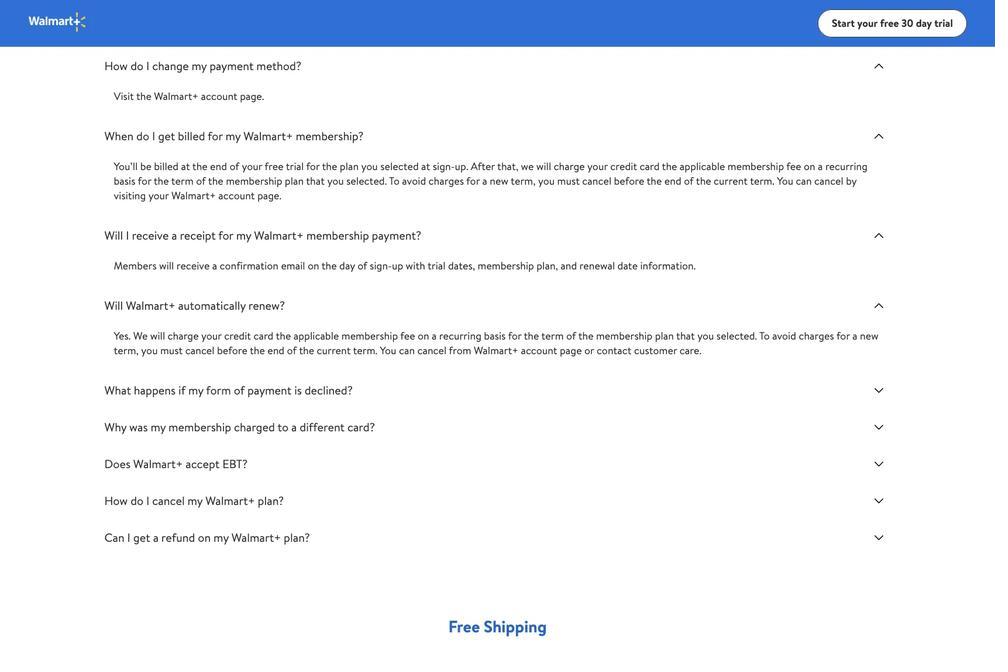 Task type: locate. For each thing, give the bounding box(es) containing it.
charges
[[429, 174, 464, 188], [799, 329, 834, 344]]

what
[[104, 383, 131, 399]]

fee
[[787, 159, 802, 174], [400, 329, 415, 344]]

can left by
[[796, 174, 812, 188]]

avoid inside you'll be billed at the end of your free trial for the plan you selected at sign-up. after that, we will charge your credit card the applicable membership fee on a recurring basis for the term of the membership plan that you selected. to avoid charges for a new term, you must cancel before the end of the current term. you can cancel by visiting your walmart+ account page.
[[402, 174, 426, 188]]

account left page
[[521, 344, 558, 358]]

payment?
[[372, 228, 422, 243]]

account
[[201, 89, 238, 104], [218, 188, 255, 203], [521, 344, 558, 358]]

account inside yes. we will charge your credit card the applicable membership fee on a recurring basis for the term of the membership plan that you selected. to avoid charges for a new term, you must cancel before the end of the current term. you can cancel from walmart+ account page or contact customer care.
[[521, 344, 558, 358]]

day right 30
[[916, 16, 932, 30]]

visit
[[114, 89, 134, 104]]

0 horizontal spatial card
[[254, 329, 274, 344]]

1 horizontal spatial basis
[[484, 329, 506, 344]]

the
[[136, 89, 151, 104], [192, 159, 208, 174], [322, 159, 337, 174], [662, 159, 677, 174], [154, 174, 169, 188], [208, 174, 223, 188], [647, 174, 662, 188], [696, 174, 712, 188], [322, 259, 337, 273], [276, 329, 291, 344], [524, 329, 539, 344], [579, 329, 594, 344], [250, 344, 265, 358], [299, 344, 314, 358]]

trial inside you'll be billed at the end of your free trial for the plan you selected at sign-up. after that, we will charge your credit card the applicable membership fee on a recurring basis for the term of the membership plan that you selected. to avoid charges for a new term, you must cancel before the end of the current term. you can cancel by visiting your walmart+ account page.
[[286, 159, 304, 174]]

fee inside yes. we will charge your credit card the applicable membership fee on a recurring basis for the term of the membership plan that you selected. to avoid charges for a new term, you must cancel before the end of the current term. you can cancel from walmart+ account page or contact customer care.
[[400, 329, 415, 344]]

i
[[146, 58, 150, 74], [152, 128, 155, 144], [126, 228, 129, 243], [146, 493, 150, 509], [127, 530, 131, 546]]

that
[[306, 174, 325, 188], [677, 329, 695, 344]]

you
[[777, 174, 794, 188], [380, 344, 397, 358]]

0 vertical spatial charge
[[554, 159, 585, 174]]

will walmart+ automatically renew? image
[[872, 299, 886, 313]]

1 vertical spatial term.
[[353, 344, 378, 358]]

receive
[[132, 228, 169, 243], [177, 259, 210, 273]]

date
[[618, 259, 638, 273]]

2 how from the top
[[104, 493, 128, 509]]

payment
[[210, 58, 254, 74], [248, 383, 292, 399]]

1 vertical spatial credit
[[224, 329, 251, 344]]

members
[[114, 259, 157, 273]]

0 horizontal spatial at
[[181, 159, 190, 174]]

basis right from
[[484, 329, 506, 344]]

0 vertical spatial do
[[131, 58, 144, 74]]

charge inside you'll be billed at the end of your free trial for the plan you selected at sign-up. after that, we will charge your credit card the applicable membership fee on a recurring basis for the term of the membership plan that you selected. to avoid charges for a new term, you must cancel before the end of the current term. you can cancel by visiting your walmart+ account page.
[[554, 159, 585, 174]]

1 horizontal spatial new
[[860, 329, 879, 344]]

0 horizontal spatial get
[[133, 530, 150, 546]]

0 horizontal spatial term.
[[353, 344, 378, 358]]

1 horizontal spatial that
[[677, 329, 695, 344]]

will i receive a receipt for my walmart+ membership payment? image
[[872, 229, 886, 243]]

0 vertical spatial card
[[640, 159, 660, 174]]

0 horizontal spatial must
[[160, 344, 183, 358]]

account inside you'll be billed at the end of your free trial for the plan you selected at sign-up. after that, we will charge your credit card the applicable membership fee on a recurring basis for the term of the membership plan that you selected. to avoid charges for a new term, you must cancel before the end of the current term. you can cancel by visiting your walmart+ account page.
[[218, 188, 255, 203]]

free shipping
[[449, 616, 547, 639]]

free down when do i get billed for my walmart+ membership?
[[265, 159, 284, 174]]

0 vertical spatial can
[[796, 174, 812, 188]]

does
[[104, 456, 131, 472]]

sign- down payment?
[[370, 259, 392, 273]]

0 vertical spatial you
[[777, 174, 794, 188]]

0 horizontal spatial credit
[[224, 329, 251, 344]]

declined?
[[305, 383, 353, 399]]

1 vertical spatial charge
[[168, 329, 199, 344]]

free left 30
[[880, 16, 899, 30]]

you right we
[[538, 174, 555, 188]]

new left we
[[490, 174, 509, 188]]

0 horizontal spatial fee
[[400, 329, 415, 344]]

end
[[210, 159, 227, 174], [665, 174, 682, 188], [268, 344, 285, 358]]

i right can
[[127, 530, 131, 546]]

0 horizontal spatial sign-
[[370, 259, 392, 273]]

to inside yes. we will charge your credit card the applicable membership fee on a recurring basis for the term of the membership plan that you selected. to avoid charges for a new term, you must cancel before the end of the current term. you can cancel from walmart+ account page or contact customer care.
[[760, 329, 770, 344]]

0 vertical spatial fee
[[787, 159, 802, 174]]

when do i get billed for my walmart+ membership?
[[104, 128, 364, 144]]

after
[[471, 159, 495, 174]]

1 vertical spatial trial
[[286, 159, 304, 174]]

will up the members
[[104, 228, 123, 243]]

1 vertical spatial will
[[159, 259, 174, 273]]

1 horizontal spatial credit
[[611, 159, 637, 174]]

receive up the members
[[132, 228, 169, 243]]

trial down membership?
[[286, 159, 304, 174]]

1 horizontal spatial day
[[916, 16, 932, 30]]

1 horizontal spatial receive
[[177, 259, 210, 273]]

credit inside you'll be billed at the end of your free trial for the plan you selected at sign-up. after that, we will charge your credit card the applicable membership fee on a recurring basis for the term of the membership plan that you selected. to avoid charges for a new term, you must cancel before the end of the current term. you can cancel by visiting your walmart+ account page.
[[611, 159, 637, 174]]

term, up what
[[114, 344, 139, 358]]

on right refund at the left of the page
[[198, 530, 211, 546]]

method?
[[257, 58, 302, 74]]

how do i change my payment method?
[[104, 58, 302, 74]]

page. down the method?
[[240, 89, 264, 104]]

2 vertical spatial will
[[150, 329, 165, 344]]

2 vertical spatial do
[[131, 493, 144, 509]]

0 vertical spatial selected.
[[346, 174, 387, 188]]

0 horizontal spatial trial
[[286, 159, 304, 174]]

0 vertical spatial before
[[614, 174, 645, 188]]

current
[[714, 174, 748, 188], [317, 344, 351, 358]]

1 vertical spatial selected.
[[717, 329, 757, 344]]

1 vertical spatial must
[[160, 344, 183, 358]]

membership
[[728, 159, 784, 174], [226, 174, 282, 188], [306, 228, 369, 243], [478, 259, 534, 273], [342, 329, 398, 344], [596, 329, 653, 344], [169, 420, 231, 435]]

different
[[300, 420, 345, 435]]

0 vertical spatial sign-
[[433, 159, 455, 174]]

0 horizontal spatial term,
[[114, 344, 139, 358]]

1 vertical spatial free
[[265, 159, 284, 174]]

2 horizontal spatial end
[[665, 174, 682, 188]]

selected. right care.
[[717, 329, 757, 344]]

0 horizontal spatial recurring
[[439, 329, 482, 344]]

0 horizontal spatial free
[[265, 159, 284, 174]]

day left up
[[339, 259, 355, 273]]

was
[[129, 420, 148, 435]]

1 horizontal spatial sign-
[[433, 159, 455, 174]]

email
[[281, 259, 305, 273]]

1 vertical spatial current
[[317, 344, 351, 358]]

1 vertical spatial you
[[380, 344, 397, 358]]

my
[[192, 58, 207, 74], [226, 128, 241, 144], [236, 228, 251, 243], [188, 383, 204, 399], [151, 420, 166, 435], [188, 493, 203, 509], [214, 530, 229, 546]]

i left change
[[146, 58, 150, 74]]

up.
[[455, 159, 468, 174]]

0 horizontal spatial charge
[[168, 329, 199, 344]]

1 horizontal spatial recurring
[[826, 159, 868, 174]]

1 vertical spatial recurring
[[439, 329, 482, 344]]

what happens if my form of payment is declined? image
[[872, 384, 886, 398]]

recurring inside yes. we will charge your credit card the applicable membership fee on a recurring basis for the term of the membership plan that you selected. to avoid charges for a new term, you must cancel before the end of the current term. you can cancel from walmart+ account page or contact customer care.
[[439, 329, 482, 344]]

term,
[[511, 174, 536, 188], [114, 344, 139, 358]]

to inside you'll be billed at the end of your free trial for the plan you selected at sign-up. after that, we will charge your credit card the applicable membership fee on a recurring basis for the term of the membership plan that you selected. to avoid charges for a new term, you must cancel before the end of the current term. you can cancel by visiting your walmart+ account page.
[[389, 174, 400, 188]]

for
[[208, 128, 223, 144], [306, 159, 320, 174], [138, 174, 151, 188], [466, 174, 480, 188], [218, 228, 233, 243], [508, 329, 522, 344], [837, 329, 850, 344]]

current inside you'll be billed at the end of your free trial for the plan you selected at sign-up. after that, we will charge your credit card the applicable membership fee on a recurring basis for the term of the membership plan that you selected. to avoid charges for a new term, you must cancel before the end of the current term. you can cancel by visiting your walmart+ account page.
[[714, 174, 748, 188]]

term
[[171, 174, 194, 188], [542, 329, 564, 344]]

1 vertical spatial billed
[[154, 159, 179, 174]]

can i get a refund on my walmart+ plan?
[[104, 530, 310, 546]]

must
[[557, 174, 580, 188], [160, 344, 183, 358]]

term. inside you'll be billed at the end of your free trial for the plan you selected at sign-up. after that, we will charge your credit card the applicable membership fee on a recurring basis for the term of the membership plan that you selected. to avoid charges for a new term, you must cancel before the end of the current term. you can cancel by visiting your walmart+ account page.
[[750, 174, 775, 188]]

charge down will walmart+ automatically renew?
[[168, 329, 199, 344]]

1 horizontal spatial charge
[[554, 159, 585, 174]]

0 vertical spatial term.
[[750, 174, 775, 188]]

do down does walmart+ accept ebt?
[[131, 493, 144, 509]]

you
[[361, 159, 378, 174], [327, 174, 344, 188], [538, 174, 555, 188], [698, 329, 714, 344], [141, 344, 158, 358]]

will walmart+ automatically renew?
[[104, 298, 285, 314]]

term inside yes. we will charge your credit card the applicable membership fee on a recurring basis for the term of the membership plan that you selected. to avoid charges for a new term, you must cancel before the end of the current term. you can cancel from walmart+ account page or contact customer care.
[[542, 329, 564, 344]]

0 horizontal spatial can
[[399, 344, 415, 358]]

on left by
[[804, 159, 816, 174]]

sign- left "after"
[[433, 159, 455, 174]]

on
[[804, 159, 816, 174], [308, 259, 319, 273], [418, 329, 429, 344], [198, 530, 211, 546]]

ebt?
[[222, 456, 248, 472]]

visiting
[[114, 188, 146, 203]]

1 horizontal spatial charges
[[799, 329, 834, 344]]

1 horizontal spatial fee
[[787, 159, 802, 174]]

on left from
[[418, 329, 429, 344]]

visit the walmart+ account page.
[[114, 89, 264, 104]]

0 horizontal spatial to
[[389, 174, 400, 188]]

selected. inside yes. we will charge your credit card the applicable membership fee on a recurring basis for the term of the membership plan that you selected. to avoid charges for a new term, you must cancel before the end of the current term. you can cancel from walmart+ account page or contact customer care.
[[717, 329, 757, 344]]

account down "how do i change my payment method?" at top
[[201, 89, 238, 104]]

when
[[104, 128, 134, 144]]

i right when
[[152, 128, 155, 144]]

billed down visit the walmart+ account page.
[[178, 128, 205, 144]]

1 how from the top
[[104, 58, 128, 74]]

why
[[104, 420, 127, 435]]

avoid
[[402, 174, 426, 188], [773, 329, 797, 344]]

charges inside yes. we will charge your credit card the applicable membership fee on a recurring basis for the term of the membership plan that you selected. to avoid charges for a new term, you must cancel before the end of the current term. you can cancel from walmart+ account page or contact customer care.
[[799, 329, 834, 344]]

day inside button
[[916, 16, 932, 30]]

recurring
[[826, 159, 868, 174], [439, 329, 482, 344]]

billed right be
[[154, 159, 179, 174]]

page. up will i receive a receipt for my walmart+ membership payment?
[[257, 188, 282, 203]]

basis left be
[[114, 174, 136, 188]]

applicable
[[680, 159, 725, 174], [294, 329, 339, 344]]

will up yes.
[[104, 298, 123, 314]]

1 horizontal spatial end
[[268, 344, 285, 358]]

1 vertical spatial to
[[760, 329, 770, 344]]

i up the members
[[126, 228, 129, 243]]

receive for will
[[177, 259, 210, 273]]

can inside you'll be billed at the end of your free trial for the plan you selected at sign-up. after that, we will charge your credit card the applicable membership fee on a recurring basis for the term of the membership plan that you selected. to avoid charges for a new term, you must cancel before the end of the current term. you can cancel by visiting your walmart+ account page.
[[796, 174, 812, 188]]

0 vertical spatial credit
[[611, 159, 637, 174]]

term.
[[750, 174, 775, 188], [353, 344, 378, 358]]

card inside yes. we will charge your credit card the applicable membership fee on a recurring basis for the term of the membership plan that you selected. to avoid charges for a new term, you must cancel before the end of the current term. you can cancel from walmart+ account page or contact customer care.
[[254, 329, 274, 344]]

0 vertical spatial that
[[306, 174, 325, 188]]

and
[[561, 259, 577, 273]]

0 horizontal spatial before
[[217, 344, 247, 358]]

term, inside yes. we will charge your credit card the applicable membership fee on a recurring basis for the term of the membership plan that you selected. to avoid charges for a new term, you must cancel before the end of the current term. you can cancel from walmart+ account page or contact customer care.
[[114, 344, 139, 358]]

yes. we will charge your credit card the applicable membership fee on a recurring basis for the term of the membership plan that you selected. to avoid charges for a new term, you must cancel before the end of the current term. you can cancel from walmart+ account page or contact customer care.
[[114, 329, 879, 358]]

2 vertical spatial account
[[521, 344, 558, 358]]

1 horizontal spatial term
[[542, 329, 564, 344]]

how
[[104, 58, 128, 74], [104, 493, 128, 509]]

how for how do i cancel my walmart+ plan?
[[104, 493, 128, 509]]

1 vertical spatial applicable
[[294, 329, 339, 344]]

how down does at the left of the page
[[104, 493, 128, 509]]

that inside you'll be billed at the end of your free trial for the plan you selected at sign-up. after that, we will charge your credit card the applicable membership fee on a recurring basis for the term of the membership plan that you selected. to avoid charges for a new term, you must cancel before the end of the current term. you can cancel by visiting your walmart+ account page.
[[306, 174, 325, 188]]

account up will i receive a receipt for my walmart+ membership payment?
[[218, 188, 255, 203]]

get right can
[[133, 530, 150, 546]]

1 vertical spatial page.
[[257, 188, 282, 203]]

you'll be billed at the end of your free trial for the plan you selected at sign-up. after that, we will charge your credit card the applicable membership fee on a recurring basis for the term of the membership plan that you selected. to avoid charges for a new term, you must cancel before the end of the current term. you can cancel by visiting your walmart+ account page.
[[114, 159, 868, 203]]

2 horizontal spatial trial
[[935, 16, 953, 30]]

1 horizontal spatial you
[[777, 174, 794, 188]]

new
[[490, 174, 509, 188], [860, 329, 879, 344]]

at right selected
[[421, 159, 430, 174]]

receive down receipt on the left of the page
[[177, 259, 210, 273]]

i down does walmart+ accept ebt?
[[146, 493, 150, 509]]

plan?
[[258, 493, 284, 509], [284, 530, 310, 546]]

1 vertical spatial account
[[218, 188, 255, 203]]

0 vertical spatial applicable
[[680, 159, 725, 174]]

do up visit
[[131, 58, 144, 74]]

i for cancel
[[146, 493, 150, 509]]

2 horizontal spatial plan
[[655, 329, 674, 344]]

new down will walmart+ automatically renew? image
[[860, 329, 879, 344]]

trial right the with
[[428, 259, 446, 273]]

how up visit
[[104, 58, 128, 74]]

selected. down membership?
[[346, 174, 387, 188]]

term, right "after"
[[511, 174, 536, 188]]

2 will from the top
[[104, 298, 123, 314]]

0 vertical spatial free
[[880, 16, 899, 30]]

1 horizontal spatial selected.
[[717, 329, 757, 344]]

contact
[[597, 344, 632, 358]]

get
[[158, 128, 175, 144], [133, 530, 150, 546]]

will
[[537, 159, 551, 174], [159, 259, 174, 273], [150, 329, 165, 344]]

1 horizontal spatial must
[[557, 174, 580, 188]]

can left from
[[399, 344, 415, 358]]

walmart+
[[154, 89, 199, 104], [244, 128, 293, 144], [171, 188, 216, 203], [254, 228, 304, 243], [126, 298, 175, 314], [474, 344, 519, 358], [133, 456, 183, 472], [206, 493, 255, 509], [232, 530, 281, 546]]

term right be
[[171, 174, 194, 188]]

card inside you'll be billed at the end of your free trial for the plan you selected at sign-up. after that, we will charge your credit card the applicable membership fee on a recurring basis for the term of the membership plan that you selected. to avoid charges for a new term, you must cancel before the end of the current term. you can cancel by visiting your walmart+ account page.
[[640, 159, 660, 174]]

1 vertical spatial fee
[[400, 329, 415, 344]]

charge inside yes. we will charge your credit card the applicable membership fee on a recurring basis for the term of the membership plan that you selected. to avoid charges for a new term, you must cancel before the end of the current term. you can cancel from walmart+ account page or contact customer care.
[[168, 329, 199, 344]]

plan
[[340, 159, 359, 174], [285, 174, 304, 188], [655, 329, 674, 344]]

can inside yes. we will charge your credit card the applicable membership fee on a recurring basis for the term of the membership plan that you selected. to avoid charges for a new term, you must cancel before the end of the current term. you can cancel from walmart+ account page or contact customer care.
[[399, 344, 415, 358]]

we
[[521, 159, 534, 174]]

you'll
[[114, 159, 138, 174]]

0 vertical spatial basis
[[114, 174, 136, 188]]

trial right 30
[[935, 16, 953, 30]]

up
[[392, 259, 403, 273]]

1 horizontal spatial free
[[880, 16, 899, 30]]

0 horizontal spatial you
[[380, 344, 397, 358]]

start
[[832, 16, 855, 30]]

0 vertical spatial charges
[[429, 174, 464, 188]]

will for will i receive a receipt for my walmart+ membership payment?
[[104, 228, 123, 243]]

will for will walmart+ automatically renew?
[[104, 298, 123, 314]]

before inside you'll be billed at the end of your free trial for the plan you selected at sign-up. after that, we will charge your credit card the applicable membership fee on a recurring basis for the term of the membership plan that you selected. to avoid charges for a new term, you must cancel before the end of the current term. you can cancel by visiting your walmart+ account page.
[[614, 174, 645, 188]]

0 horizontal spatial selected.
[[346, 174, 387, 188]]

get down visit the walmart+ account page.
[[158, 128, 175, 144]]

renew?
[[249, 298, 285, 314]]

before
[[614, 174, 645, 188], [217, 344, 247, 358]]

your
[[858, 16, 878, 30], [242, 159, 262, 174], [588, 159, 608, 174], [148, 188, 169, 203], [201, 329, 222, 344]]

0 vertical spatial will
[[104, 228, 123, 243]]

1 horizontal spatial term,
[[511, 174, 536, 188]]

cancel
[[583, 174, 612, 188], [815, 174, 844, 188], [185, 344, 215, 358], [418, 344, 447, 358], [152, 493, 185, 509]]

1 vertical spatial sign-
[[370, 259, 392, 273]]

1 vertical spatial term,
[[114, 344, 139, 358]]

can
[[796, 174, 812, 188], [399, 344, 415, 358]]

term, inside you'll be billed at the end of your free trial for the plan you selected at sign-up. after that, we will charge your credit card the applicable membership fee on a recurring basis for the term of the membership plan that you selected. to avoid charges for a new term, you must cancel before the end of the current term. you can cancel by visiting your walmart+ account page.
[[511, 174, 536, 188]]

0 horizontal spatial term
[[171, 174, 194, 188]]

free
[[880, 16, 899, 30], [265, 159, 284, 174]]

0 vertical spatial day
[[916, 16, 932, 30]]

you down membership?
[[327, 174, 344, 188]]

do
[[131, 58, 144, 74], [136, 128, 149, 144], [131, 493, 144, 509]]

0 vertical spatial term
[[171, 174, 194, 188]]

charge
[[554, 159, 585, 174], [168, 329, 199, 344]]

basis
[[114, 174, 136, 188], [484, 329, 506, 344]]

do right when
[[136, 128, 149, 144]]

is
[[294, 383, 302, 399]]

1 vertical spatial receive
[[177, 259, 210, 273]]

0 vertical spatial payment
[[210, 58, 254, 74]]

0 vertical spatial avoid
[[402, 174, 426, 188]]

current inside yes. we will charge your credit card the applicable membership fee on a recurring basis for the term of the membership plan that you selected. to avoid charges for a new term, you must cancel before the end of the current term. you can cancel from walmart+ account page or contact customer care.
[[317, 344, 351, 358]]

1 horizontal spatial trial
[[428, 259, 446, 273]]

2 at from the left
[[421, 159, 430, 174]]

will inside yes. we will charge your credit card the applicable membership fee on a recurring basis for the term of the membership plan that you selected. to avoid charges for a new term, you must cancel before the end of the current term. you can cancel from walmart+ account page or contact customer care.
[[150, 329, 165, 344]]

a
[[818, 159, 823, 174], [483, 174, 487, 188], [172, 228, 177, 243], [212, 259, 217, 273], [432, 329, 437, 344], [853, 329, 858, 344], [291, 420, 297, 435], [153, 530, 159, 546]]

1 vertical spatial that
[[677, 329, 695, 344]]

payment left is
[[248, 383, 292, 399]]

selected. inside you'll be billed at the end of your free trial for the plan you selected at sign-up. after that, we will charge your credit card the applicable membership fee on a recurring basis for the term of the membership plan that you selected. to avoid charges for a new term, you must cancel before the end of the current term. you can cancel by visiting your walmart+ account page.
[[346, 174, 387, 188]]

from
[[449, 344, 472, 358]]

0 vertical spatial current
[[714, 174, 748, 188]]

payment left the method?
[[210, 58, 254, 74]]

0 horizontal spatial applicable
[[294, 329, 339, 344]]

0 vertical spatial to
[[389, 174, 400, 188]]

0 vertical spatial how
[[104, 58, 128, 74]]

charge right we
[[554, 159, 585, 174]]

applicable inside yes. we will charge your credit card the applicable membership fee on a recurring basis for the term of the membership plan that you selected. to avoid charges for a new term, you must cancel before the end of the current term. you can cancel from walmart+ account page or contact customer care.
[[294, 329, 339, 344]]

term left or
[[542, 329, 564, 344]]

2 vertical spatial trial
[[428, 259, 446, 273]]

0 horizontal spatial charges
[[429, 174, 464, 188]]

by
[[846, 174, 857, 188]]

1 vertical spatial payment
[[248, 383, 292, 399]]

1 horizontal spatial applicable
[[680, 159, 725, 174]]

that inside yes. we will charge your credit card the applicable membership fee on a recurring basis for the term of the membership plan that you selected. to avoid charges for a new term, you must cancel before the end of the current term. you can cancel from walmart+ account page or contact customer care.
[[677, 329, 695, 344]]

at right be
[[181, 159, 190, 174]]

of
[[230, 159, 239, 174], [196, 174, 206, 188], [684, 174, 694, 188], [358, 259, 367, 273], [566, 329, 576, 344], [287, 344, 297, 358], [234, 383, 245, 399]]

1 will from the top
[[104, 228, 123, 243]]

1 vertical spatial before
[[217, 344, 247, 358]]

1 vertical spatial avoid
[[773, 329, 797, 344]]



Task type: describe. For each thing, give the bounding box(es) containing it.
new inside you'll be billed at the end of your free trial for the plan you selected at sign-up. after that, we will charge your credit card the applicable membership fee on a recurring basis for the term of the membership plan that you selected. to avoid charges for a new term, you must cancel before the end of the current term. you can cancel by visiting your walmart+ account page.
[[490, 174, 509, 188]]

accept
[[186, 456, 220, 472]]

term inside you'll be billed at the end of your free trial for the plan you selected at sign-up. after that, we will charge your credit card the applicable membership fee on a recurring basis for the term of the membership plan that you selected. to avoid charges for a new term, you must cancel before the end of the current term. you can cancel by visiting your walmart+ account page.
[[171, 174, 194, 188]]

card?
[[348, 420, 375, 435]]

1 horizontal spatial get
[[158, 128, 175, 144]]

on right email
[[308, 259, 319, 273]]

yes.
[[114, 329, 131, 344]]

membership?
[[296, 128, 364, 144]]

renewal
[[580, 259, 615, 273]]

customer
[[634, 344, 677, 358]]

basis inside you'll be billed at the end of your free trial for the plan you selected at sign-up. after that, we will charge your credit card the applicable membership fee on a recurring basis for the term of the membership plan that you selected. to avoid charges for a new term, you must cancel before the end of the current term. you can cancel by visiting your walmart+ account page.
[[114, 174, 136, 188]]

we
[[133, 329, 148, 344]]

basis inside yes. we will charge your credit card the applicable membership fee on a recurring basis for the term of the membership plan that you selected. to avoid charges for a new term, you must cancel before the end of the current term. you can cancel from walmart+ account page or contact customer care.
[[484, 329, 506, 344]]

receipt
[[180, 228, 216, 243]]

do for get
[[136, 128, 149, 144]]

walmart+ inside you'll be billed at the end of your free trial for the plan you selected at sign-up. after that, we will charge your credit card the applicable membership fee on a recurring basis for the term of the membership plan that you selected. to avoid charges for a new term, you must cancel before the end of the current term. you can cancel by visiting your walmart+ account page.
[[171, 188, 216, 203]]

does walmart+ accept ebt? image
[[872, 458, 886, 472]]

will inside you'll be billed at the end of your free trial for the plan you selected at sign-up. after that, we will charge your credit card the applicable membership fee on a recurring basis for the term of the membership plan that you selected. to avoid charges for a new term, you must cancel before the end of the current term. you can cancel by visiting your walmart+ account page.
[[537, 159, 551, 174]]

receive for i
[[132, 228, 169, 243]]

on inside yes. we will charge your credit card the applicable membership fee on a recurring basis for the term of the membership plan that you selected. to avoid charges for a new term, you must cancel before the end of the current term. you can cancel from walmart+ account page or contact customer care.
[[418, 329, 429, 344]]

why was my membership charged to a different card?
[[104, 420, 375, 435]]

start your free 30 day trial button
[[818, 9, 967, 37]]

free inside button
[[880, 16, 899, 30]]

do for cancel
[[131, 493, 144, 509]]

1 at from the left
[[181, 159, 190, 174]]

charges inside you'll be billed at the end of your free trial for the plan you selected at sign-up. after that, we will charge your credit card the applicable membership fee on a recurring basis for the term of the membership plan that you selected. to avoid charges for a new term, you must cancel before the end of the current term. you can cancel by visiting your walmart+ account page.
[[429, 174, 464, 188]]

free inside you'll be billed at the end of your free trial for the plan you selected at sign-up. after that, we will charge your credit card the applicable membership fee on a recurring basis for the term of the membership plan that you selected. to avoid charges for a new term, you must cancel before the end of the current term. you can cancel by visiting your walmart+ account page.
[[265, 159, 284, 174]]

automatically
[[178, 298, 246, 314]]

why was my membership charged to a different card? image
[[872, 421, 886, 435]]

walmart+ inside yes. we will charge your credit card the applicable membership fee on a recurring basis for the term of the membership plan that you selected. to avoid charges for a new term, you must cancel before the end of the current term. you can cancel from walmart+ account page or contact customer care.
[[474, 344, 519, 358]]

you inside you'll be billed at the end of your free trial for the plan you selected at sign-up. after that, we will charge your credit card the applicable membership fee on a recurring basis for the term of the membership plan that you selected. to avoid charges for a new term, you must cancel before the end of the current term. you can cancel by visiting your walmart+ account page.
[[777, 174, 794, 188]]

fee inside you'll be billed at the end of your free trial for the plan you selected at sign-up. after that, we will charge your credit card the applicable membership fee on a recurring basis for the term of the membership plan that you selected. to avoid charges for a new term, you must cancel before the end of the current term. you can cancel by visiting your walmart+ account page.
[[787, 159, 802, 174]]

how for how do i change my payment method?
[[104, 58, 128, 74]]

that,
[[497, 159, 519, 174]]

charged
[[234, 420, 275, 435]]

free
[[449, 616, 480, 639]]

do for change
[[131, 58, 144, 74]]

0 horizontal spatial end
[[210, 159, 227, 174]]

w+ image
[[28, 11, 87, 32]]

form
[[206, 383, 231, 399]]

page. inside you'll be billed at the end of your free trial for the plan you selected at sign-up. after that, we will charge your credit card the applicable membership fee on a recurring basis for the term of the membership plan that you selected. to avoid charges for a new term, you must cancel before the end of the current term. you can cancel by visiting your walmart+ account page.
[[257, 188, 282, 203]]

your inside button
[[858, 16, 878, 30]]

start your free 30 day trial
[[832, 16, 953, 30]]

0 vertical spatial plan?
[[258, 493, 284, 509]]

when do i get billed for my walmart+ membership? image
[[872, 129, 886, 143]]

shipping
[[484, 616, 547, 639]]

care.
[[680, 344, 702, 358]]

you inside yes. we will charge your credit card the applicable membership fee on a recurring basis for the term of the membership plan that you selected. to avoid charges for a new term, you must cancel before the end of the current term. you can cancel from walmart+ account page or contact customer care.
[[380, 344, 397, 358]]

with
[[406, 259, 425, 273]]

to
[[278, 420, 289, 435]]

new inside yes. we will charge your credit card the applicable membership fee on a recurring basis for the term of the membership plan that you selected. to avoid charges for a new term, you must cancel before the end of the current term. you can cancel from walmart+ account page or contact customer care.
[[860, 329, 879, 344]]

1 vertical spatial get
[[133, 530, 150, 546]]

avoid inside yes. we will charge your credit card the applicable membership fee on a recurring basis for the term of the membership plan that you selected. to avoid charges for a new term, you must cancel before the end of the current term. you can cancel from walmart+ account page or contact customer care.
[[773, 329, 797, 344]]

can
[[104, 530, 125, 546]]

30
[[902, 16, 914, 30]]

you right yes.
[[141, 344, 158, 358]]

plan,
[[537, 259, 558, 273]]

must inside yes. we will charge your credit card the applicable membership fee on a recurring basis for the term of the membership plan that you selected. to avoid charges for a new term, you must cancel before the end of the current term. you can cancel from walmart+ account page or contact customer care.
[[160, 344, 183, 358]]

1 horizontal spatial plan
[[340, 159, 359, 174]]

what happens if my form of payment is declined?
[[104, 383, 353, 399]]

confirmation
[[220, 259, 279, 273]]

billed inside you'll be billed at the end of your free trial for the plan you selected at sign-up. after that, we will charge your credit card the applicable membership fee on a recurring basis for the term of the membership plan that you selected. to avoid charges for a new term, you must cancel before the end of the current term. you can cancel by visiting your walmart+ account page.
[[154, 159, 179, 174]]

0 horizontal spatial plan
[[285, 174, 304, 188]]

i for change
[[146, 58, 150, 74]]

page
[[560, 344, 582, 358]]

plan inside yes. we will charge your credit card the applicable membership fee on a recurring basis for the term of the membership plan that you selected. to avoid charges for a new term, you must cancel before the end of the current term. you can cancel from walmart+ account page or contact customer care.
[[655, 329, 674, 344]]

before inside yes. we will charge your credit card the applicable membership fee on a recurring basis for the term of the membership plan that you selected. to avoid charges for a new term, you must cancel before the end of the current term. you can cancel from walmart+ account page or contact customer care.
[[217, 344, 247, 358]]

sign- inside you'll be billed at the end of your free trial for the plan you selected at sign-up. after that, we will charge your credit card the applicable membership fee on a recurring basis for the term of the membership plan that you selected. to avoid charges for a new term, you must cancel before the end of the current term. you can cancel by visiting your walmart+ account page.
[[433, 159, 455, 174]]

members will receive a confirmation email on the day of sign-up with trial dates, membership plan, and renewal date information.
[[114, 259, 696, 273]]

will i receive a receipt for my walmart+ membership payment?
[[104, 228, 422, 243]]

must inside you'll be billed at the end of your free trial for the plan you selected at sign-up. after that, we will charge your credit card the applicable membership fee on a recurring basis for the term of the membership plan that you selected. to avoid charges for a new term, you must cancel before the end of the current term. you can cancel by visiting your walmart+ account page.
[[557, 174, 580, 188]]

be
[[140, 159, 152, 174]]

your inside yes. we will charge your credit card the applicable membership fee on a recurring basis for the term of the membership plan that you selected. to avoid charges for a new term, you must cancel before the end of the current term. you can cancel from walmart+ account page or contact customer care.
[[201, 329, 222, 344]]

how do i change my payment method? image
[[872, 59, 886, 73]]

how do i cancel my walmart+ plan?
[[104, 493, 284, 509]]

selected
[[380, 159, 419, 174]]

does walmart+ accept ebt?
[[104, 456, 248, 472]]

on inside you'll be billed at the end of your free trial for the plan you selected at sign-up. after that, we will charge your credit card the applicable membership fee on a recurring basis for the term of the membership plan that you selected. to avoid charges for a new term, you must cancel before the end of the current term. you can cancel by visiting your walmart+ account page.
[[804, 159, 816, 174]]

you right customer
[[698, 329, 714, 344]]

change
[[152, 58, 189, 74]]

0 vertical spatial account
[[201, 89, 238, 104]]

1 vertical spatial plan?
[[284, 530, 310, 546]]

can i get a refund on my walmart+ plan? image
[[872, 531, 886, 545]]

0 horizontal spatial day
[[339, 259, 355, 273]]

applicable inside you'll be billed at the end of your free trial for the plan you selected at sign-up. after that, we will charge your credit card the applicable membership fee on a recurring basis for the term of the membership plan that you selected. to avoid charges for a new term, you must cancel before the end of the current term. you can cancel by visiting your walmart+ account page.
[[680, 159, 725, 174]]

happens
[[134, 383, 176, 399]]

or
[[585, 344, 594, 358]]

i for get
[[152, 128, 155, 144]]

0 vertical spatial page.
[[240, 89, 264, 104]]

term. inside yes. we will charge your credit card the applicable membership fee on a recurring basis for the term of the membership plan that you selected. to avoid charges for a new term, you must cancel before the end of the current term. you can cancel from walmart+ account page or contact customer care.
[[353, 344, 378, 358]]

0 vertical spatial billed
[[178, 128, 205, 144]]

credit inside yes. we will charge your credit card the applicable membership fee on a recurring basis for the term of the membership plan that you selected. to avoid charges for a new term, you must cancel before the end of the current term. you can cancel from walmart+ account page or contact customer care.
[[224, 329, 251, 344]]

recurring inside you'll be billed at the end of your free trial for the plan you selected at sign-up. after that, we will charge your credit card the applicable membership fee on a recurring basis for the term of the membership plan that you selected. to avoid charges for a new term, you must cancel before the end of the current term. you can cancel by visiting your walmart+ account page.
[[826, 159, 868, 174]]

information.
[[641, 259, 696, 273]]

dates,
[[448, 259, 475, 273]]

trial inside button
[[935, 16, 953, 30]]

end inside yes. we will charge your credit card the applicable membership fee on a recurring basis for the term of the membership plan that you selected. to avoid charges for a new term, you must cancel before the end of the current term. you can cancel from walmart+ account page or contact customer care.
[[268, 344, 285, 358]]

refund
[[161, 530, 195, 546]]

if
[[179, 383, 186, 399]]

you left selected
[[361, 159, 378, 174]]

how do i cancel my walmart+ plan? image
[[872, 495, 886, 509]]



Task type: vqa. For each thing, say whether or not it's contained in the screenshot.
Registry link
no



